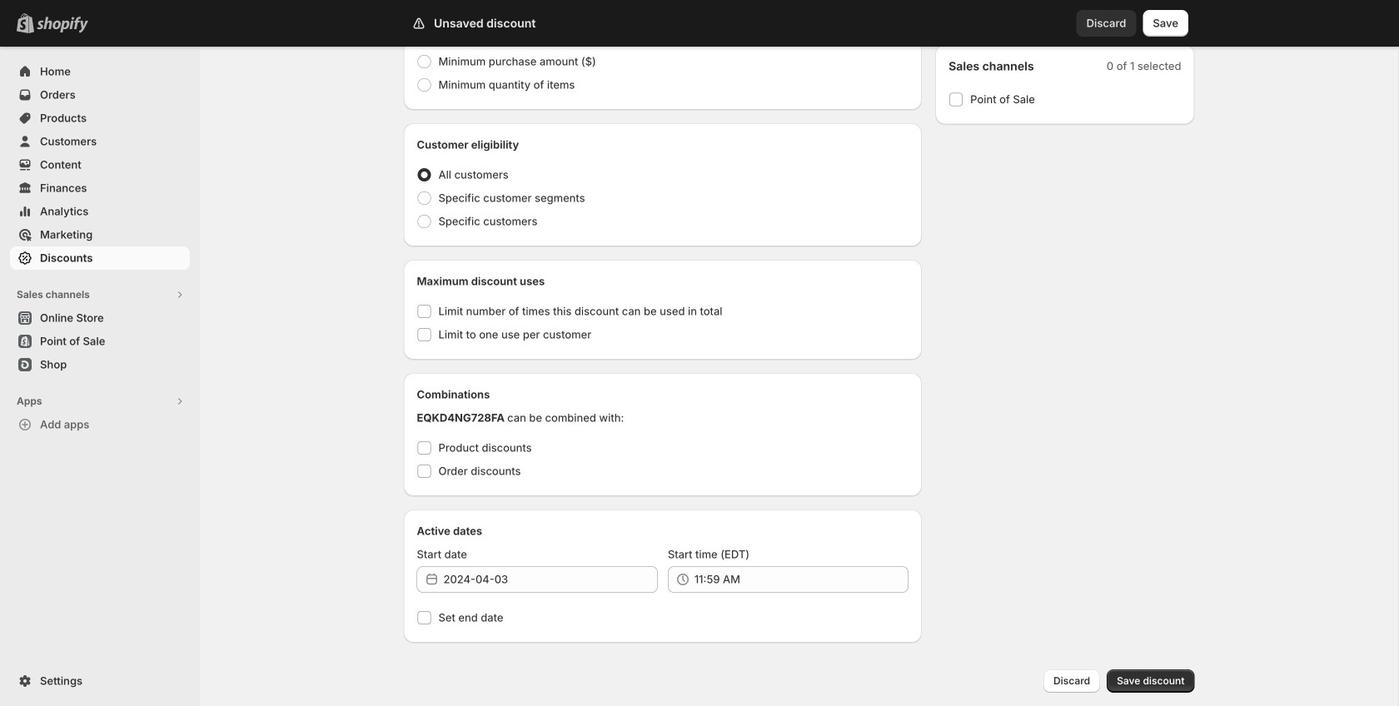 Task type: vqa. For each thing, say whether or not it's contained in the screenshot.
middle the Payment
no



Task type: describe. For each thing, give the bounding box(es) containing it.
YYYY-MM-DD text field
[[443, 566, 658, 593]]

Enter time text field
[[694, 566, 909, 593]]

shopify image
[[37, 16, 88, 33]]



